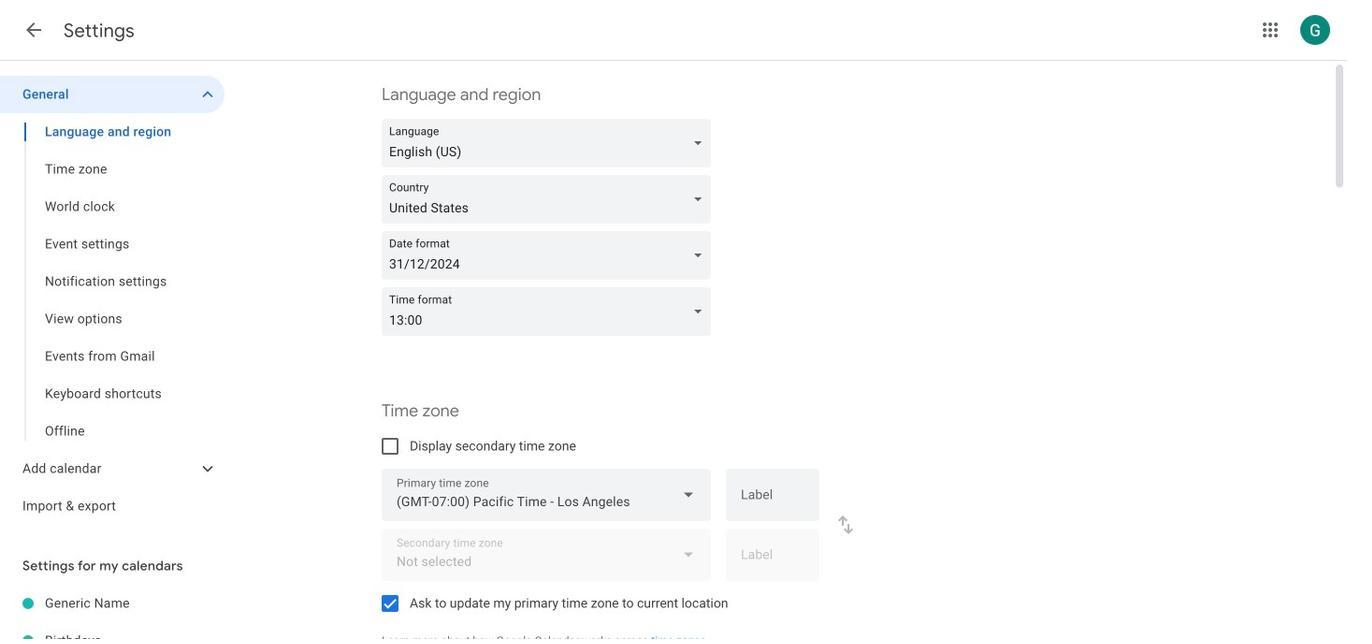 Task type: describe. For each thing, give the bounding box(es) containing it.
birthdays tree item
[[0, 622, 225, 639]]

Label for primary time zone. text field
[[741, 489, 805, 515]]

2 tree from the top
[[0, 585, 225, 639]]

1 tree from the top
[[0, 76, 225, 525]]



Task type: vqa. For each thing, say whether or not it's contained in the screenshot.
Time
no



Task type: locate. For each thing, give the bounding box(es) containing it.
Label for secondary time zone. text field
[[741, 549, 805, 575]]

group
[[0, 113, 225, 450]]

heading
[[64, 19, 135, 43]]

1 vertical spatial tree
[[0, 585, 225, 639]]

tree
[[0, 76, 225, 525], [0, 585, 225, 639]]

general tree item
[[0, 76, 225, 113]]

0 vertical spatial tree
[[0, 76, 225, 525]]

go back image
[[22, 19, 45, 41]]

None field
[[382, 119, 719, 168], [382, 175, 719, 224], [382, 231, 719, 280], [382, 287, 719, 336], [382, 469, 711, 521], [382, 119, 719, 168], [382, 175, 719, 224], [382, 231, 719, 280], [382, 287, 719, 336], [382, 469, 711, 521]]

generic name tree item
[[0, 585, 225, 622]]



